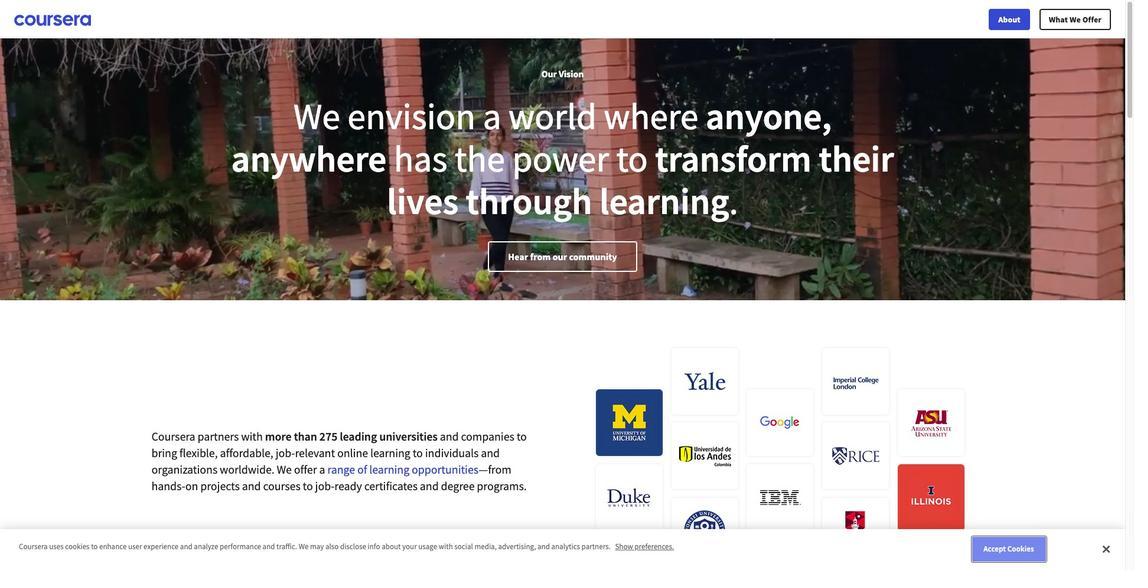 Task type: vqa. For each thing, say whether or not it's contained in the screenshot.
Learn more
no



Task type: describe. For each thing, give the bounding box(es) containing it.
social
[[455, 543, 473, 553]]

more
[[265, 429, 292, 444]]

and down opportunities
[[420, 479, 439, 494]]

companies
[[461, 429, 514, 444]]

anyone, anywhere
[[231, 93, 832, 182]]

0 horizontal spatial with
[[241, 429, 263, 444]]

privacy alert dialog
[[0, 530, 1126, 572]]

we inside "privacy" alert dialog
[[299, 543, 309, 553]]

ready
[[335, 479, 362, 494]]

partners
[[198, 429, 239, 444]]

we inside and companies to bring flexible, affordable, job-relevant online learning to individuals and organizations worldwide. we offer a
[[277, 462, 292, 477]]

than
[[294, 429, 317, 444]]

world
[[509, 93, 597, 139]]

opportunities
[[412, 462, 479, 477]]

accept cookies button
[[972, 538, 1046, 562]]

envision
[[348, 93, 476, 139]]

uses
[[49, 543, 64, 553]]

performance
[[220, 543, 261, 553]]

we inside button
[[1070, 14, 1081, 25]]

traffic.
[[277, 543, 297, 553]]

anywhere
[[231, 136, 387, 182]]

what we offer
[[1049, 14, 1102, 25]]

user
[[128, 543, 142, 553]]

—from hands-on projects and courses to job-ready certificates and degree programs.
[[152, 462, 527, 494]]

transform their lives through learning
[[387, 136, 894, 225]]

coursera uses cookies to enhance user experience and analyze performance and traffic. we may also disclose info about your usage with social media, advertising, and analytics partners. show preferences.
[[19, 543, 674, 553]]

of
[[357, 462, 367, 477]]

and up individuals
[[440, 429, 459, 444]]

transform
[[655, 136, 812, 182]]

bring
[[152, 446, 177, 461]]

cookies
[[1008, 545, 1034, 555]]

our
[[542, 68, 557, 80]]

a inside and companies to bring flexible, affordable, job-relevant online learning to individuals and organizations worldwide. we offer a
[[319, 462, 325, 477]]

offer
[[294, 462, 317, 477]]

learning inside and companies to bring flexible, affordable, job-relevant online learning to individuals and organizations worldwide. we offer a
[[370, 446, 411, 461]]

lives
[[387, 178, 459, 225]]

hands-
[[152, 479, 185, 494]]

to inside —from hands-on projects and courses to job-ready certificates and degree programs.
[[303, 479, 313, 494]]

also
[[326, 543, 339, 553]]

about button
[[989, 9, 1030, 30]]

about
[[999, 14, 1021, 25]]

power
[[512, 136, 609, 182]]

flexible,
[[180, 446, 218, 461]]

coursera for coursera partners with more than 275 leading universities
[[152, 429, 195, 444]]

hear
[[508, 251, 528, 263]]

analytics
[[552, 543, 580, 553]]

hear from our community
[[508, 251, 617, 263]]

we envision a world where
[[293, 93, 706, 139]]

.
[[729, 178, 738, 225]]

range of learning opportunities
[[328, 462, 479, 477]]

learning inside transform their lives through learning
[[600, 178, 729, 225]]

show preferences. link
[[615, 543, 674, 553]]

job- inside and companies to bring flexible, affordable, job-relevant online learning to individuals and organizations worldwide. we offer a
[[276, 446, 295, 461]]

info
[[368, 543, 380, 553]]

on
[[185, 479, 198, 494]]

what
[[1049, 14, 1068, 25]]

enhance
[[99, 543, 127, 553]]

anyone,
[[706, 93, 832, 139]]

media,
[[475, 543, 497, 553]]

where
[[604, 93, 699, 139]]

has the power to
[[387, 136, 655, 182]]

degree
[[441, 479, 475, 494]]

usage
[[418, 543, 437, 553]]

offer
[[1083, 14, 1102, 25]]

and left analytics
[[538, 543, 550, 553]]

accept
[[984, 545, 1006, 555]]

our vision
[[542, 68, 584, 80]]

about
[[382, 543, 401, 553]]



Task type: locate. For each thing, give the bounding box(es) containing it.
1 vertical spatial coursera
[[19, 543, 48, 553]]

0 horizontal spatial a
[[319, 462, 325, 477]]

1 horizontal spatial coursera
[[152, 429, 195, 444]]

with left social
[[439, 543, 453, 553]]

0 horizontal spatial job-
[[276, 446, 295, 461]]

range of learning opportunities link
[[328, 462, 479, 477]]

show
[[615, 543, 633, 553]]

what we offer link
[[1040, 9, 1111, 30]]

relevant
[[295, 446, 335, 461]]

2 vertical spatial learning
[[369, 462, 410, 477]]

online
[[337, 446, 368, 461]]

coursera up "bring" at the left of page
[[152, 429, 195, 444]]

with
[[241, 429, 263, 444], [439, 543, 453, 553]]

and down worldwide.
[[242, 479, 261, 494]]

worldwide.
[[220, 462, 275, 477]]

—from
[[479, 462, 512, 477]]

1 vertical spatial learning
[[370, 446, 411, 461]]

courses
[[263, 479, 301, 494]]

coursera left the uses
[[19, 543, 48, 553]]

has
[[394, 136, 448, 182]]

what we offer button
[[1040, 9, 1111, 30]]

1 horizontal spatial with
[[439, 543, 453, 553]]

and
[[440, 429, 459, 444], [481, 446, 500, 461], [242, 479, 261, 494], [420, 479, 439, 494], [180, 543, 192, 553], [263, 543, 275, 553], [538, 543, 550, 553]]

organizations
[[152, 462, 218, 477]]

leading
[[340, 429, 377, 444]]

to
[[616, 136, 648, 182], [517, 429, 527, 444], [413, 446, 423, 461], [303, 479, 313, 494], [91, 543, 98, 553]]

through
[[466, 178, 592, 225]]

vision
[[559, 68, 584, 80]]

0 horizontal spatial coursera
[[19, 543, 48, 553]]

job- down "more"
[[276, 446, 295, 461]]

coursera logo image
[[14, 15, 91, 26]]

with up affordable,
[[241, 429, 263, 444]]

and down "companies"
[[481, 446, 500, 461]]

job-
[[276, 446, 295, 461], [315, 479, 335, 494]]

certificates
[[364, 479, 418, 494]]

1 vertical spatial job-
[[315, 479, 335, 494]]

coursera for coursera uses cookies to enhance user experience and analyze performance and traffic. we may also disclose info about your usage with social media, advertising, and analytics partners. show preferences.
[[19, 543, 48, 553]]

and left traffic.
[[263, 543, 275, 553]]

coursera inside "privacy" alert dialog
[[19, 543, 48, 553]]

0 vertical spatial with
[[241, 429, 263, 444]]

coursera
[[152, 429, 195, 444], [19, 543, 48, 553]]

accept cookies
[[984, 545, 1034, 555]]

1 vertical spatial with
[[439, 543, 453, 553]]

0 vertical spatial learning
[[600, 178, 729, 225]]

coursera partners with more than 275 leading universities
[[152, 429, 438, 444]]

job- down range
[[315, 479, 335, 494]]

range
[[328, 462, 355, 477]]

with inside "privacy" alert dialog
[[439, 543, 453, 553]]

cookies
[[65, 543, 90, 553]]

analyze
[[194, 543, 218, 553]]

the
[[455, 136, 505, 182]]

we
[[1070, 14, 1081, 25], [293, 93, 340, 139], [277, 462, 292, 477], [299, 543, 309, 553]]

0 vertical spatial coursera
[[152, 429, 195, 444]]

0 vertical spatial a
[[483, 93, 501, 139]]

from
[[530, 251, 551, 263]]

job- inside —from hands-on projects and courses to job-ready certificates and degree programs.
[[315, 479, 335, 494]]

community
[[569, 251, 617, 263]]

projects
[[200, 479, 240, 494]]

hear from our community button
[[488, 242, 637, 272]]

coursera partners image
[[586, 329, 974, 572]]

preferences.
[[635, 543, 674, 553]]

1 horizontal spatial job-
[[315, 479, 335, 494]]

to inside "privacy" alert dialog
[[91, 543, 98, 553]]

0 vertical spatial job-
[[276, 446, 295, 461]]

advertising,
[[498, 543, 536, 553]]

may
[[310, 543, 324, 553]]

275
[[320, 429, 338, 444]]

programs.
[[477, 479, 527, 494]]

universities
[[379, 429, 438, 444]]

individuals
[[425, 446, 479, 461]]

1 horizontal spatial a
[[483, 93, 501, 139]]

a
[[483, 93, 501, 139], [319, 462, 325, 477]]

partners.
[[582, 543, 611, 553]]

about link
[[989, 9, 1030, 30]]

1 vertical spatial a
[[319, 462, 325, 477]]

your
[[402, 543, 417, 553]]

learning
[[600, 178, 729, 225], [370, 446, 411, 461], [369, 462, 410, 477]]

disclose
[[340, 543, 366, 553]]

affordable,
[[220, 446, 273, 461]]

and left 'analyze'
[[180, 543, 192, 553]]

experience
[[144, 543, 179, 553]]

and companies to bring flexible, affordable, job-relevant online learning to individuals and organizations worldwide. we offer a
[[152, 429, 527, 477]]

our
[[553, 251, 567, 263]]

their
[[819, 136, 894, 182]]



